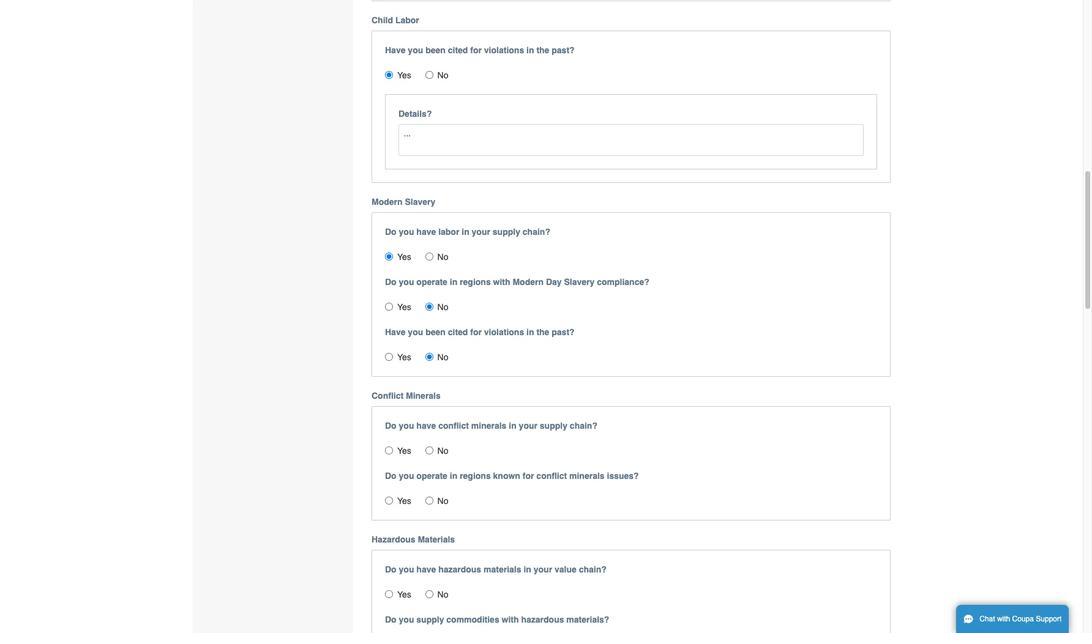 Task type: vqa. For each thing, say whether or not it's contained in the screenshot.
bottommost Modern
yes



Task type: describe. For each thing, give the bounding box(es) containing it.
1 been from the top
[[426, 45, 446, 55]]

do for do you operate in regions known for conflict minerals issues?
[[385, 471, 397, 481]]

2 have from the top
[[385, 327, 406, 337]]

chain? for value
[[579, 565, 607, 575]]

7 no from the top
[[438, 590, 449, 600]]

1 have from the top
[[385, 45, 406, 55]]

1 vertical spatial hazardous
[[521, 615, 564, 625]]

commodities
[[447, 615, 500, 625]]

do for do you have labor in your supply chain?
[[385, 227, 397, 237]]

your for conflict minerals
[[519, 421, 538, 431]]

operate for conflict
[[417, 471, 448, 481]]

compliance?
[[597, 277, 650, 287]]

details?
[[399, 109, 432, 119]]

2 no from the top
[[438, 252, 449, 262]]

conflict minerals
[[372, 391, 441, 401]]

0 vertical spatial supply
[[493, 227, 520, 237]]

1 vertical spatial for
[[470, 327, 482, 337]]

1 cited from the top
[[448, 45, 468, 55]]

1 vertical spatial conflict
[[537, 471, 567, 481]]

1 yes from the top
[[397, 70, 411, 80]]

1 the from the top
[[537, 45, 550, 55]]

hazardous materials
[[372, 535, 455, 545]]

support
[[1036, 615, 1062, 624]]

issues?
[[607, 471, 639, 481]]

2 have you been cited for violations in the past? from the top
[[385, 327, 575, 337]]

minerals
[[406, 391, 441, 401]]

1 horizontal spatial slavery
[[564, 277, 595, 287]]

do for do you have hazardous materials in your value chain?
[[385, 565, 397, 575]]

1 past? from the top
[[552, 45, 575, 55]]

2 past? from the top
[[552, 327, 575, 337]]

regions for known
[[460, 471, 491, 481]]

0 horizontal spatial modern
[[372, 197, 403, 207]]

known
[[493, 471, 520, 481]]

5 no from the top
[[438, 446, 449, 456]]

do you have conflict minerals in your supply chain?
[[385, 421, 598, 431]]

do for do you operate in regions with modern day slavery compliance?
[[385, 277, 397, 287]]

value
[[555, 565, 577, 575]]

1 no from the top
[[438, 70, 449, 80]]

materials
[[418, 535, 455, 545]]

chat with coupa support button
[[957, 606, 1069, 634]]

1 have you been cited for violations in the past? from the top
[[385, 45, 575, 55]]

have for conflict
[[417, 421, 436, 431]]

your for hazardous materials
[[534, 565, 552, 575]]

do for do you have conflict minerals in your supply chain?
[[385, 421, 397, 431]]

1 horizontal spatial modern
[[513, 277, 544, 287]]

conflict
[[372, 391, 404, 401]]

labor
[[396, 15, 419, 25]]



Task type: locate. For each thing, give the bounding box(es) containing it.
1 vertical spatial past?
[[552, 327, 575, 337]]

regions
[[460, 277, 491, 287], [460, 471, 491, 481]]

2 vertical spatial have
[[417, 565, 436, 575]]

do you have hazardous materials in your value chain?
[[385, 565, 607, 575]]

yes
[[397, 70, 411, 80], [397, 252, 411, 262], [397, 302, 411, 312], [397, 353, 411, 362], [397, 446, 411, 456], [397, 496, 411, 506], [397, 590, 411, 600]]

child labor
[[372, 15, 419, 25]]

1 vertical spatial minerals
[[570, 471, 605, 481]]

2 regions from the top
[[460, 471, 491, 481]]

have
[[385, 45, 406, 55], [385, 327, 406, 337]]

1 regions from the top
[[460, 277, 491, 287]]

1 vertical spatial the
[[537, 327, 550, 337]]

day
[[546, 277, 562, 287]]

cited
[[448, 45, 468, 55], [448, 327, 468, 337]]

0 vertical spatial conflict
[[439, 421, 469, 431]]

materials
[[484, 565, 521, 575]]

1 horizontal spatial conflict
[[537, 471, 567, 481]]

with right commodities
[[502, 615, 519, 625]]

do you have labor in your supply chain?
[[385, 227, 550, 237]]

no
[[438, 70, 449, 80], [438, 252, 449, 262], [438, 302, 449, 312], [438, 353, 449, 362], [438, 446, 449, 456], [438, 496, 449, 506], [438, 590, 449, 600]]

2 vertical spatial your
[[534, 565, 552, 575]]

hazardous down materials
[[439, 565, 481, 575]]

modern slavery
[[372, 197, 436, 207]]

conflict
[[439, 421, 469, 431], [537, 471, 567, 481]]

have left labor
[[417, 227, 436, 237]]

0 vertical spatial violations
[[484, 45, 524, 55]]

you
[[408, 45, 423, 55], [399, 227, 414, 237], [399, 277, 414, 287], [408, 327, 423, 337], [399, 421, 414, 431], [399, 471, 414, 481], [399, 565, 414, 575], [399, 615, 414, 625]]

do for do you supply commodities with hazardous materials?
[[385, 615, 397, 625]]

5 yes from the top
[[397, 446, 411, 456]]

minerals up known
[[471, 421, 507, 431]]

7 yes from the top
[[397, 590, 411, 600]]

operate for labor
[[417, 277, 448, 287]]

Details? text field
[[399, 124, 864, 156]]

have down materials
[[417, 565, 436, 575]]

0 vertical spatial slavery
[[405, 197, 436, 207]]

1 do from the top
[[385, 227, 397, 237]]

chain?
[[523, 227, 550, 237], [570, 421, 598, 431], [579, 565, 607, 575]]

1 vertical spatial slavery
[[564, 277, 595, 287]]

with right chat
[[997, 615, 1011, 624]]

0 vertical spatial have
[[385, 45, 406, 55]]

have for labor
[[417, 227, 436, 237]]

1 vertical spatial supply
[[540, 421, 568, 431]]

been
[[426, 45, 446, 55], [426, 327, 446, 337]]

2 vertical spatial supply
[[417, 615, 444, 625]]

0 vertical spatial for
[[470, 45, 482, 55]]

in
[[527, 45, 534, 55], [462, 227, 469, 237], [450, 277, 458, 287], [527, 327, 534, 337], [509, 421, 517, 431], [450, 471, 458, 481], [524, 565, 531, 575]]

1 vertical spatial been
[[426, 327, 446, 337]]

4 do from the top
[[385, 471, 397, 481]]

0 vertical spatial minerals
[[471, 421, 507, 431]]

0 horizontal spatial slavery
[[405, 197, 436, 207]]

2 have from the top
[[417, 421, 436, 431]]

3 have from the top
[[417, 565, 436, 575]]

your right labor
[[472, 227, 490, 237]]

3 no from the top
[[438, 302, 449, 312]]

0 horizontal spatial conflict
[[439, 421, 469, 431]]

0 vertical spatial chain?
[[523, 227, 550, 237]]

labor
[[439, 227, 459, 237]]

minerals
[[471, 421, 507, 431], [570, 471, 605, 481]]

0 vertical spatial have you been cited for violations in the past?
[[385, 45, 575, 55]]

2 horizontal spatial supply
[[540, 421, 568, 431]]

None radio
[[385, 303, 393, 311], [385, 353, 393, 361], [425, 447, 433, 455], [385, 497, 393, 505], [425, 497, 433, 505], [385, 303, 393, 311], [385, 353, 393, 361], [425, 447, 433, 455], [385, 497, 393, 505], [425, 497, 433, 505]]

0 horizontal spatial minerals
[[471, 421, 507, 431]]

None radio
[[385, 71, 393, 79], [425, 71, 433, 79], [385, 253, 393, 261], [425, 253, 433, 261], [425, 303, 433, 311], [425, 353, 433, 361], [385, 447, 393, 455], [385, 591, 393, 599], [425, 591, 433, 599], [385, 71, 393, 79], [425, 71, 433, 79], [385, 253, 393, 261], [425, 253, 433, 261], [425, 303, 433, 311], [425, 353, 433, 361], [385, 447, 393, 455], [385, 591, 393, 599], [425, 591, 433, 599]]

4 yes from the top
[[397, 353, 411, 362]]

regions down do you have labor in your supply chain?
[[460, 277, 491, 287]]

2 do from the top
[[385, 277, 397, 287]]

do
[[385, 227, 397, 237], [385, 277, 397, 287], [385, 421, 397, 431], [385, 471, 397, 481], [385, 565, 397, 575], [385, 615, 397, 625]]

0 vertical spatial regions
[[460, 277, 491, 287]]

6 yes from the top
[[397, 496, 411, 506]]

have
[[417, 227, 436, 237], [417, 421, 436, 431], [417, 565, 436, 575]]

1 horizontal spatial supply
[[493, 227, 520, 237]]

6 do from the top
[[385, 615, 397, 625]]

0 vertical spatial been
[[426, 45, 446, 55]]

1 vertical spatial have
[[417, 421, 436, 431]]

6 no from the top
[[438, 496, 449, 506]]

4 no from the top
[[438, 353, 449, 362]]

past?
[[552, 45, 575, 55], [552, 327, 575, 337]]

0 vertical spatial your
[[472, 227, 490, 237]]

hazardous
[[372, 535, 416, 545]]

0 vertical spatial past?
[[552, 45, 575, 55]]

regions left known
[[460, 471, 491, 481]]

slavery up do you have labor in your supply chain?
[[405, 197, 436, 207]]

1 vertical spatial cited
[[448, 327, 468, 337]]

do you supply commodities with hazardous materials?
[[385, 615, 610, 625]]

have you been cited for violations in the past?
[[385, 45, 575, 55], [385, 327, 575, 337]]

have for hazardous
[[417, 565, 436, 575]]

5 do from the top
[[385, 565, 397, 575]]

with left day
[[493, 277, 510, 287]]

2 operate from the top
[[417, 471, 448, 481]]

1 have from the top
[[417, 227, 436, 237]]

child
[[372, 15, 393, 25]]

3 do from the top
[[385, 421, 397, 431]]

0 vertical spatial hazardous
[[439, 565, 481, 575]]

0 vertical spatial cited
[[448, 45, 468, 55]]

minerals left issues?
[[570, 471, 605, 481]]

1 horizontal spatial hazardous
[[521, 615, 564, 625]]

1 vertical spatial modern
[[513, 277, 544, 287]]

0 horizontal spatial supply
[[417, 615, 444, 625]]

2 the from the top
[[537, 327, 550, 337]]

1 vertical spatial regions
[[460, 471, 491, 481]]

hazardous
[[439, 565, 481, 575], [521, 615, 564, 625]]

your left value
[[534, 565, 552, 575]]

2 violations from the top
[[484, 327, 524, 337]]

2 cited from the top
[[448, 327, 468, 337]]

1 violations from the top
[[484, 45, 524, 55]]

do you operate in regions with modern day slavery compliance?
[[385, 277, 650, 287]]

0 horizontal spatial hazardous
[[439, 565, 481, 575]]

1 vertical spatial your
[[519, 421, 538, 431]]

for
[[470, 45, 482, 55], [470, 327, 482, 337], [523, 471, 534, 481]]

conflict right known
[[537, 471, 567, 481]]

3 yes from the top
[[397, 302, 411, 312]]

regions for with
[[460, 277, 491, 287]]

1 vertical spatial have
[[385, 327, 406, 337]]

1 vertical spatial operate
[[417, 471, 448, 481]]

2 been from the top
[[426, 327, 446, 337]]

0 vertical spatial the
[[537, 45, 550, 55]]

with inside button
[[997, 615, 1011, 624]]

1 vertical spatial have you been cited for violations in the past?
[[385, 327, 575, 337]]

your up do you operate in regions known for conflict minerals issues? at the bottom of the page
[[519, 421, 538, 431]]

have down minerals
[[417, 421, 436, 431]]

chat
[[980, 615, 995, 624]]

chat with coupa support
[[980, 615, 1062, 624]]

chain? for supply
[[570, 421, 598, 431]]

2 vertical spatial for
[[523, 471, 534, 481]]

0 vertical spatial have
[[417, 227, 436, 237]]

coupa
[[1013, 615, 1034, 624]]

1 vertical spatial violations
[[484, 327, 524, 337]]

0 vertical spatial operate
[[417, 277, 448, 287]]

with
[[493, 277, 510, 287], [502, 615, 519, 625], [997, 615, 1011, 624]]

materials?
[[567, 615, 610, 625]]

do you operate in regions known for conflict minerals issues?
[[385, 471, 639, 481]]

1 vertical spatial chain?
[[570, 421, 598, 431]]

the
[[537, 45, 550, 55], [537, 327, 550, 337]]

0 vertical spatial modern
[[372, 197, 403, 207]]

conflict down minerals
[[439, 421, 469, 431]]

your
[[472, 227, 490, 237], [519, 421, 538, 431], [534, 565, 552, 575]]

violations
[[484, 45, 524, 55], [484, 327, 524, 337]]

supply
[[493, 227, 520, 237], [540, 421, 568, 431], [417, 615, 444, 625]]

2 yes from the top
[[397, 252, 411, 262]]

hazardous left materials?
[[521, 615, 564, 625]]

1 operate from the top
[[417, 277, 448, 287]]

1 horizontal spatial minerals
[[570, 471, 605, 481]]

2 vertical spatial chain?
[[579, 565, 607, 575]]

slavery right day
[[564, 277, 595, 287]]

slavery
[[405, 197, 436, 207], [564, 277, 595, 287]]

operate
[[417, 277, 448, 287], [417, 471, 448, 481]]

modern
[[372, 197, 403, 207], [513, 277, 544, 287]]



